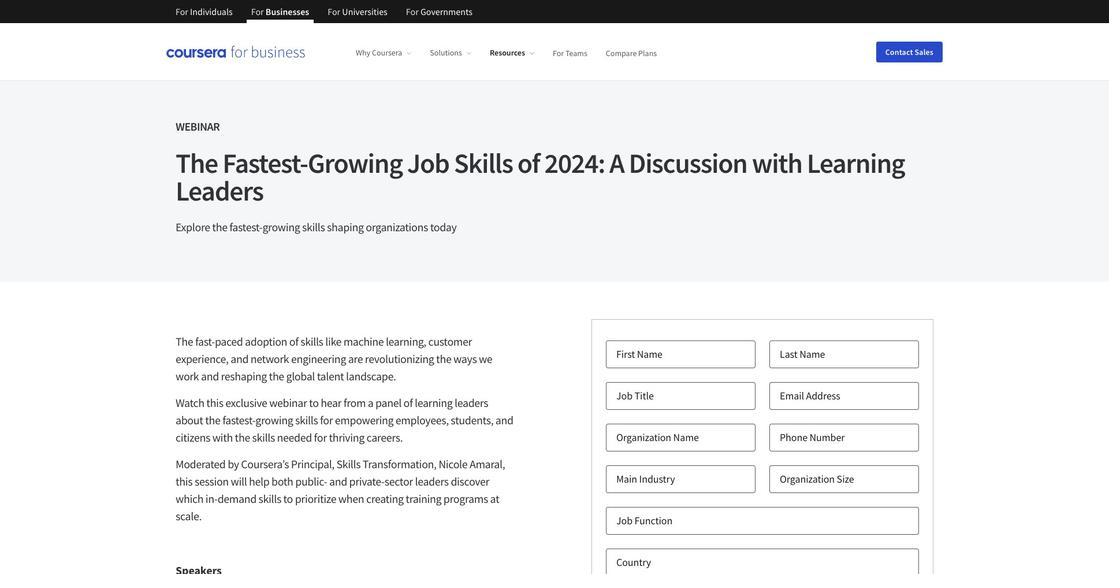 Task type: describe. For each thing, give the bounding box(es) containing it.
contact
[[886, 47, 914, 57]]

exclusive
[[226, 395, 267, 410]]

compare plans link
[[606, 48, 657, 58]]

when
[[339, 491, 364, 506]]

shaping
[[327, 220, 364, 234]]

size
[[837, 472, 855, 486]]

organizations
[[366, 220, 428, 234]]

organization size
[[780, 472, 855, 486]]

teams
[[566, 48, 588, 58]]

work
[[176, 369, 199, 383]]

to inside moderated by coursera's principal, skills transformation, nicole amaral, this session will help both public- and private-sector leaders discover which in-demand skills to prioritize when creating training programs at scale.
[[284, 491, 293, 506]]

job for job title
[[617, 389, 633, 402]]

plans
[[639, 48, 657, 58]]

today
[[430, 220, 457, 234]]

skills inside moderated by coursera's principal, skills transformation, nicole amaral, this session will help both public- and private-sector leaders discover which in-demand skills to prioritize when creating training programs at scale.
[[259, 491, 282, 506]]

and up reshaping
[[231, 351, 249, 366]]

explore the fastest-growing skills shaping organizations today
[[176, 220, 457, 234]]

of inside the fastest-growing job skills of 2024: a discussion with learning leaders
[[518, 146, 540, 180]]

why coursera link
[[356, 48, 412, 58]]

transformation,
[[363, 457, 437, 471]]

function
[[635, 514, 673, 527]]

and inside moderated by coursera's principal, skills transformation, nicole amaral, this session will help both public- and private-sector leaders discover which in-demand skills to prioritize when creating training programs at scale.
[[330, 474, 347, 489]]

1 vertical spatial for
[[314, 430, 327, 445]]

the for the fast-paced adoption of skills like machine learning, customer experience, and network engineering are revolutionizing the ways we work and reshaping the global talent landscape.
[[176, 334, 193, 349]]

organization name
[[617, 431, 699, 444]]

contact sales button
[[877, 41, 943, 62]]

and inside the watch this exclusive webinar to hear from a panel of learning leaders about the fastest-growing skills for empowering employees, students, and citizens with the skills needed for thriving careers.
[[496, 413, 514, 427]]

landscape.
[[346, 369, 396, 383]]

webinar
[[176, 119, 220, 134]]

the up by
[[235, 430, 250, 445]]

and down experience,
[[201, 369, 219, 383]]

empowering
[[335, 413, 394, 427]]

for businesses
[[251, 6, 309, 17]]

coursera for business image
[[166, 46, 305, 58]]

we
[[479, 351, 493, 366]]

for for universities
[[328, 6, 341, 17]]

for universities
[[328, 6, 388, 17]]

the fastest-growing job skills of 2024: a discussion with learning leaders
[[176, 146, 906, 208]]

Organization Name text field
[[606, 424, 756, 452]]

0 vertical spatial for
[[320, 413, 333, 427]]

webinar
[[269, 395, 307, 410]]

employees,
[[396, 413, 449, 427]]

compare plans
[[606, 48, 657, 58]]

for teams
[[553, 48, 588, 58]]

compare
[[606, 48, 637, 58]]

resources
[[490, 48, 526, 58]]

leaders inside the watch this exclusive webinar to hear from a panel of learning leaders about the fastest-growing skills for empowering employees, students, and citizens with the skills needed for thriving careers.
[[455, 395, 489, 410]]

growing inside the watch this exclusive webinar to hear from a panel of learning leaders about the fastest-growing skills for empowering employees, students, and citizens with the skills needed for thriving careers.
[[256, 413, 293, 427]]

session
[[195, 474, 229, 489]]

to inside the watch this exclusive webinar to hear from a panel of learning leaders about the fastest-growing skills for empowering employees, students, and citizens with the skills needed for thriving careers.
[[309, 395, 319, 410]]

phone
[[780, 431, 808, 444]]

the fast-paced adoption of skills like machine learning, customer experience, and network engineering are revolutionizing the ways we work and reshaping the global talent landscape.
[[176, 334, 493, 383]]

reshaping
[[221, 369, 267, 383]]

in-
[[206, 491, 218, 506]]

coursera's
[[241, 457, 289, 471]]

learning
[[807, 146, 906, 180]]

job inside the fastest-growing job skills of 2024: a discussion with learning leaders
[[407, 146, 450, 180]]

why
[[356, 48, 371, 58]]

governments
[[421, 6, 473, 17]]

First Name text field
[[606, 341, 756, 368]]

will
[[231, 474, 247, 489]]

businesses
[[266, 6, 309, 17]]

address
[[807, 389, 841, 402]]

machine
[[344, 334, 384, 349]]

prioritize
[[295, 491, 337, 506]]

sector
[[385, 474, 413, 489]]

leaders inside moderated by coursera's principal, skills transformation, nicole amaral, this session will help both public- and private-sector leaders discover which in-demand skills to prioritize when creating training programs at scale.
[[415, 474, 449, 489]]

job function
[[617, 514, 673, 527]]

creating
[[366, 491, 404, 506]]

like
[[326, 334, 342, 349]]

programs
[[444, 491, 488, 506]]

experience,
[[176, 351, 229, 366]]

with inside the fastest-growing job skills of 2024: a discussion with learning leaders
[[753, 146, 803, 180]]

the right explore
[[212, 220, 228, 234]]

individuals
[[190, 6, 233, 17]]

sales
[[915, 47, 934, 57]]

job for job function
[[617, 514, 633, 527]]

email
[[780, 389, 805, 402]]

both
[[272, 474, 293, 489]]

needed
[[277, 430, 312, 445]]

first name
[[617, 347, 663, 361]]

private-
[[349, 474, 385, 489]]

coursera
[[372, 48, 403, 58]]

resources link
[[490, 48, 535, 58]]

organization for organization size
[[780, 472, 835, 486]]

thriving
[[329, 430, 365, 445]]

principal,
[[291, 457, 335, 471]]

watch this exclusive webinar to hear from a panel of learning leaders about the fastest-growing skills for empowering employees, students, and citizens with the skills needed for thriving careers.
[[176, 395, 514, 445]]

name for organization name
[[674, 431, 699, 444]]

leaders
[[176, 173, 263, 208]]

phone number
[[780, 431, 845, 444]]



Task type: locate. For each thing, give the bounding box(es) containing it.
0 horizontal spatial with
[[213, 430, 233, 445]]

careers.
[[367, 430, 403, 445]]

Phone Number telephone field
[[770, 424, 920, 452]]

2024:
[[545, 146, 605, 180]]

by
[[228, 457, 239, 471]]

fastest- down the leaders
[[230, 220, 263, 234]]

for for businesses
[[251, 6, 264, 17]]

of right panel
[[404, 395, 413, 410]]

growing
[[263, 220, 300, 234], [256, 413, 293, 427]]

0 horizontal spatial this
[[176, 474, 193, 489]]

0 vertical spatial organization
[[617, 431, 672, 444]]

this inside moderated by coursera's principal, skills transformation, nicole amaral, this session will help both public- and private-sector leaders discover which in-demand skills to prioritize when creating training programs at scale.
[[176, 474, 193, 489]]

skills up coursera's
[[252, 430, 275, 445]]

fastest- down exclusive
[[223, 413, 256, 427]]

the down webinar
[[176, 146, 218, 180]]

citizens
[[176, 430, 210, 445]]

Email Address email field
[[770, 382, 920, 410]]

for
[[176, 6, 188, 17], [251, 6, 264, 17], [328, 6, 341, 17], [406, 6, 419, 17], [553, 48, 564, 58]]

of left 2024:
[[518, 146, 540, 180]]

skills inside the fast-paced adoption of skills like machine learning, customer experience, and network engineering are revolutionizing the ways we work and reshaping the global talent landscape.
[[301, 334, 324, 349]]

solutions
[[430, 48, 462, 58]]

discussion
[[629, 146, 748, 180]]

for right needed in the left of the page
[[314, 430, 327, 445]]

demand
[[218, 491, 257, 506]]

last
[[780, 347, 798, 361]]

the left fast-
[[176, 334, 193, 349]]

0 horizontal spatial of
[[289, 334, 299, 349]]

help
[[249, 474, 270, 489]]

customer
[[429, 334, 472, 349]]

industry
[[640, 472, 676, 486]]

leaders
[[455, 395, 489, 410], [415, 474, 449, 489]]

students,
[[451, 413, 494, 427]]

2 the from the top
[[176, 334, 193, 349]]

0 horizontal spatial name
[[638, 347, 663, 361]]

why coursera
[[356, 48, 403, 58]]

skills for job
[[454, 146, 513, 180]]

1 vertical spatial job
[[617, 389, 633, 402]]

name down job title text box on the bottom of page
[[674, 431, 699, 444]]

fastest-
[[223, 146, 308, 180]]

0 vertical spatial of
[[518, 146, 540, 180]]

organization for organization name
[[617, 431, 672, 444]]

paced
[[215, 334, 243, 349]]

Last Name text field
[[770, 341, 920, 368]]

skills up engineering
[[301, 334, 324, 349]]

0 vertical spatial this
[[207, 395, 224, 410]]

for down hear
[[320, 413, 333, 427]]

for left teams
[[553, 48, 564, 58]]

country
[[617, 556, 652, 569]]

of inside the watch this exclusive webinar to hear from a panel of learning leaders about the fastest-growing skills for empowering employees, students, and citizens with the skills needed for thriving careers.
[[404, 395, 413, 410]]

skills left shaping
[[302, 220, 325, 234]]

skills
[[302, 220, 325, 234], [301, 334, 324, 349], [295, 413, 318, 427], [252, 430, 275, 445], [259, 491, 282, 506]]

for left governments
[[406, 6, 419, 17]]

skills down help
[[259, 491, 282, 506]]

of right adoption
[[289, 334, 299, 349]]

0 vertical spatial job
[[407, 146, 450, 180]]

1 the from the top
[[176, 146, 218, 180]]

leaders up students,
[[455, 395, 489, 410]]

this up which
[[176, 474, 193, 489]]

0 vertical spatial fastest-
[[230, 220, 263, 234]]

and
[[231, 351, 249, 366], [201, 369, 219, 383], [496, 413, 514, 427], [330, 474, 347, 489]]

contact sales
[[886, 47, 934, 57]]

solutions link
[[430, 48, 472, 58]]

0 horizontal spatial to
[[284, 491, 293, 506]]

for for governments
[[406, 6, 419, 17]]

1 horizontal spatial with
[[753, 146, 803, 180]]

the inside the fastest-growing job skills of 2024: a discussion with learning leaders
[[176, 146, 218, 180]]

1 horizontal spatial name
[[674, 431, 699, 444]]

1 horizontal spatial to
[[309, 395, 319, 410]]

global
[[286, 369, 315, 383]]

the inside the fast-paced adoption of skills like machine learning, customer experience, and network engineering are revolutionizing the ways we work and reshaping the global talent landscape.
[[176, 334, 193, 349]]

job
[[407, 146, 450, 180], [617, 389, 633, 402], [617, 514, 633, 527]]

1 vertical spatial organization
[[780, 472, 835, 486]]

are
[[348, 351, 363, 366]]

organization left size
[[780, 472, 835, 486]]

organization down 'title'
[[617, 431, 672, 444]]

and up when
[[330, 474, 347, 489]]

skills inside moderated by coursera's principal, skills transformation, nicole amaral, this session will help both public- and private-sector leaders discover which in-demand skills to prioritize when creating training programs at scale.
[[337, 457, 361, 471]]

1 vertical spatial with
[[213, 430, 233, 445]]

1 vertical spatial leaders
[[415, 474, 449, 489]]

and right students,
[[496, 413, 514, 427]]

2 vertical spatial of
[[404, 395, 413, 410]]

revolutionizing
[[365, 351, 434, 366]]

the for the fastest-growing job skills of 2024: a discussion with learning leaders
[[176, 146, 218, 180]]

0 vertical spatial leaders
[[455, 395, 489, 410]]

the down network
[[269, 369, 284, 383]]

skills inside the fastest-growing job skills of 2024: a discussion with learning leaders
[[454, 146, 513, 180]]

1 horizontal spatial of
[[404, 395, 413, 410]]

hear
[[321, 395, 342, 410]]

0 vertical spatial growing
[[263, 220, 300, 234]]

0 vertical spatial the
[[176, 146, 218, 180]]

to down the both
[[284, 491, 293, 506]]

universities
[[342, 6, 388, 17]]

1 vertical spatial of
[[289, 334, 299, 349]]

0 vertical spatial with
[[753, 146, 803, 180]]

fast-
[[195, 334, 215, 349]]

fastest- inside the watch this exclusive webinar to hear from a panel of learning leaders about the fastest-growing skills for empowering employees, students, and citizens with the skills needed for thriving careers.
[[223, 413, 256, 427]]

leaders up training
[[415, 474, 449, 489]]

the down customer
[[437, 351, 452, 366]]

ways
[[454, 351, 477, 366]]

this inside the watch this exclusive webinar to hear from a panel of learning leaders about the fastest-growing skills for empowering employees, students, and citizens with the skills needed for thriving careers.
[[207, 395, 224, 410]]

for teams link
[[553, 48, 588, 58]]

of
[[518, 146, 540, 180], [289, 334, 299, 349], [404, 395, 413, 410]]

to left hear
[[309, 395, 319, 410]]

fastest-
[[230, 220, 263, 234], [223, 413, 256, 427]]

0 horizontal spatial skills
[[337, 457, 361, 471]]

1 horizontal spatial this
[[207, 395, 224, 410]]

0 vertical spatial to
[[309, 395, 319, 410]]

moderated
[[176, 457, 226, 471]]

2 horizontal spatial name
[[800, 347, 826, 361]]

skills for principal,
[[337, 457, 361, 471]]

0 horizontal spatial leaders
[[415, 474, 449, 489]]

the
[[212, 220, 228, 234], [437, 351, 452, 366], [269, 369, 284, 383], [205, 413, 221, 427], [235, 430, 250, 445]]

explore
[[176, 220, 210, 234]]

for
[[320, 413, 333, 427], [314, 430, 327, 445]]

of inside the fast-paced adoption of skills like machine learning, customer experience, and network engineering are revolutionizing the ways we work and reshaping the global talent landscape.
[[289, 334, 299, 349]]

1 vertical spatial this
[[176, 474, 193, 489]]

name for last name
[[800, 347, 826, 361]]

discover
[[451, 474, 490, 489]]

watch
[[176, 395, 204, 410]]

1 horizontal spatial leaders
[[455, 395, 489, 410]]

talent
[[317, 369, 344, 383]]

panel
[[376, 395, 402, 410]]

to
[[309, 395, 319, 410], [284, 491, 293, 506]]

1 vertical spatial skills
[[337, 457, 361, 471]]

name
[[638, 347, 663, 361], [800, 347, 826, 361], [674, 431, 699, 444]]

1 vertical spatial fastest-
[[223, 413, 256, 427]]

skills up needed in the left of the page
[[295, 413, 318, 427]]

for left individuals
[[176, 6, 188, 17]]

name right last
[[800, 347, 826, 361]]

main
[[617, 472, 638, 486]]

first
[[617, 347, 636, 361]]

the right about
[[205, 413, 221, 427]]

1 vertical spatial to
[[284, 491, 293, 506]]

job title
[[617, 389, 654, 402]]

with inside the watch this exclusive webinar to hear from a panel of learning leaders about the fastest-growing skills for empowering employees, students, and citizens with the skills needed for thriving careers.
[[213, 430, 233, 445]]

0 vertical spatial skills
[[454, 146, 513, 180]]

network
[[251, 351, 289, 366]]

moderated by coursera's principal, skills transformation, nicole amaral, this session will help both public- and private-sector leaders discover which in-demand skills to prioritize when creating training programs at scale.
[[176, 457, 505, 523]]

for for individuals
[[176, 6, 188, 17]]

organization
[[617, 431, 672, 444], [780, 472, 835, 486]]

public-
[[296, 474, 327, 489]]

Job Title text field
[[606, 382, 756, 410]]

for left "businesses"
[[251, 6, 264, 17]]

number
[[810, 431, 845, 444]]

1 horizontal spatial skills
[[454, 146, 513, 180]]

adoption
[[245, 334, 287, 349]]

learning
[[415, 395, 453, 410]]

with
[[753, 146, 803, 180], [213, 430, 233, 445]]

about
[[176, 413, 203, 427]]

a
[[610, 146, 625, 180]]

main industry
[[617, 472, 676, 486]]

0 horizontal spatial organization
[[617, 431, 672, 444]]

name right first
[[638, 347, 663, 361]]

2 horizontal spatial of
[[518, 146, 540, 180]]

at
[[491, 491, 500, 506]]

name for first name
[[638, 347, 663, 361]]

this right watch
[[207, 395, 224, 410]]

1 vertical spatial the
[[176, 334, 193, 349]]

last name
[[780, 347, 826, 361]]

1 vertical spatial growing
[[256, 413, 293, 427]]

for left universities on the left of the page
[[328, 6, 341, 17]]

nicole
[[439, 457, 468, 471]]

for individuals
[[176, 6, 233, 17]]

which
[[176, 491, 204, 506]]

banner navigation
[[166, 0, 482, 23]]

2 vertical spatial job
[[617, 514, 633, 527]]

scale.
[[176, 509, 202, 523]]

engineering
[[291, 351, 346, 366]]

1 horizontal spatial organization
[[780, 472, 835, 486]]



Task type: vqa. For each thing, say whether or not it's contained in the screenshot.
middle "of"
yes



